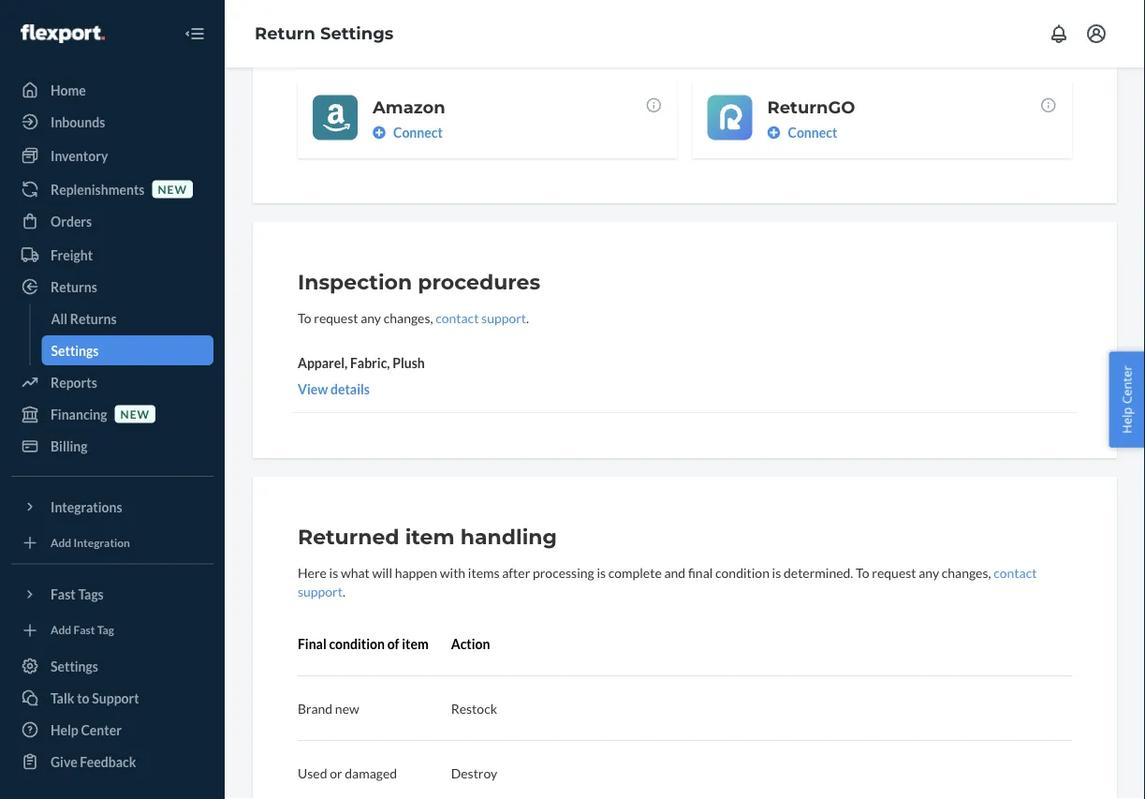 Task type: describe. For each thing, give the bounding box(es) containing it.
0 vertical spatial item
[[405, 524, 455, 550]]

0 horizontal spatial condition
[[329, 636, 385, 652]]

contact support link for returned item handling
[[298, 565, 1038, 599]]

returns inside returns 'link'
[[51, 279, 97, 295]]

2 vertical spatial settings
[[51, 658, 98, 674]]

inbounds
[[51, 114, 105, 130]]

fast inside 'dropdown button'
[[51, 587, 76, 602]]

used or damaged
[[298, 765, 397, 781]]

will
[[372, 565, 393, 580]]

and
[[665, 565, 686, 580]]

to request any changes, contact support .
[[298, 310, 529, 326]]

returns link
[[11, 272, 214, 302]]

inspection
[[298, 269, 412, 295]]

final
[[298, 636, 327, 652]]

add integration
[[51, 536, 130, 549]]

give feedback button
[[11, 747, 214, 777]]

1 vertical spatial center
[[81, 722, 122, 738]]

all
[[51, 311, 67, 327]]

return settings
[[255, 23, 394, 44]]

connect button
[[373, 123, 443, 142]]

add for add integration
[[51, 536, 71, 549]]

apparel, fabric, plush
[[298, 355, 425, 371]]

view details
[[298, 381, 370, 397]]

0 vertical spatial condition
[[716, 565, 770, 580]]

new for financing
[[120, 407, 150, 421]]

inspection procedures
[[298, 269, 541, 295]]

flexport logo image
[[21, 24, 105, 43]]

3 is from the left
[[773, 565, 782, 580]]

restock
[[451, 700, 498, 716]]

add fast tag
[[51, 623, 114, 637]]

all returns link
[[42, 304, 214, 334]]

tags
[[78, 587, 104, 602]]

integrations
[[51, 499, 122, 515]]

orders
[[51, 213, 92, 229]]

with
[[440, 565, 466, 580]]

give feedback
[[51, 754, 136, 770]]

processing
[[533, 565, 595, 580]]

apparel,
[[298, 355, 348, 371]]

help center inside button
[[1119, 366, 1136, 434]]

fast tags
[[51, 587, 104, 602]]

used
[[298, 765, 327, 781]]

open notifications image
[[1048, 22, 1071, 45]]

determined.
[[784, 565, 854, 580]]

integration
[[74, 536, 130, 549]]

to
[[77, 690, 90, 706]]

new for replenishments
[[158, 182, 187, 196]]

items
[[468, 565, 500, 580]]

1 vertical spatial settings
[[51, 342, 99, 358]]

returned
[[298, 524, 400, 550]]

plus circle image for connect link
[[768, 126, 781, 139]]

plus circle image for connect button
[[373, 126, 386, 139]]

connect for connect button
[[394, 125, 443, 141]]

handling
[[461, 524, 557, 550]]

0 vertical spatial to
[[298, 310, 312, 326]]

1 horizontal spatial .
[[527, 310, 529, 326]]

contact support
[[298, 565, 1038, 599]]

brand
[[298, 700, 333, 716]]

contact inside contact support
[[994, 565, 1038, 580]]

support
[[92, 690, 139, 706]]

freight
[[51, 247, 93, 263]]

give
[[51, 754, 77, 770]]

inventory
[[51, 148, 108, 164]]

what
[[341, 565, 370, 580]]

action
[[451, 636, 490, 652]]

home
[[51, 82, 86, 98]]

billing link
[[11, 431, 214, 461]]

returned item handling
[[298, 524, 557, 550]]

financing
[[51, 406, 107, 422]]

0 horizontal spatial help center
[[51, 722, 122, 738]]

plush
[[393, 355, 425, 371]]

damaged
[[345, 765, 397, 781]]

fast tags button
[[11, 580, 214, 610]]

help inside button
[[1119, 407, 1136, 434]]

talk to support
[[51, 690, 139, 706]]



Task type: vqa. For each thing, say whether or not it's contained in the screenshot.
rightmost account
no



Task type: locate. For each thing, give the bounding box(es) containing it.
after
[[502, 565, 531, 580]]

is left complete
[[597, 565, 606, 580]]

condition
[[716, 565, 770, 580], [329, 636, 385, 652]]

0 horizontal spatial help
[[51, 722, 79, 738]]

support down procedures
[[482, 310, 527, 326]]

0 vertical spatial any
[[361, 310, 381, 326]]

1 vertical spatial add
[[51, 623, 71, 637]]

add integration link
[[11, 529, 214, 556]]

0 vertical spatial contact
[[436, 310, 479, 326]]

1 vertical spatial condition
[[329, 636, 385, 652]]

0 horizontal spatial support
[[298, 583, 343, 599]]

view details button
[[298, 379, 370, 398]]

2 is from the left
[[597, 565, 606, 580]]

add down 'fast tags'
[[51, 623, 71, 637]]

2 add from the top
[[51, 623, 71, 637]]

1 vertical spatial new
[[120, 407, 150, 421]]

1 add from the top
[[51, 536, 71, 549]]

1 vertical spatial help center
[[51, 722, 122, 738]]

reports link
[[11, 367, 214, 397]]

0 vertical spatial contact support link
[[436, 310, 527, 326]]

2 horizontal spatial new
[[335, 700, 360, 716]]

new down reports link at the left of page
[[120, 407, 150, 421]]

of
[[388, 636, 400, 652]]

0 vertical spatial add
[[51, 536, 71, 549]]

1 vertical spatial .
[[343, 583, 346, 599]]

1 vertical spatial to
[[856, 565, 870, 580]]

1 vertical spatial any
[[919, 565, 940, 580]]

new up orders link
[[158, 182, 187, 196]]

0 horizontal spatial contact
[[436, 310, 479, 326]]

returngo
[[768, 97, 856, 118]]

to right the determined.
[[856, 565, 870, 580]]

1 horizontal spatial plus circle image
[[768, 126, 781, 139]]

returns
[[51, 279, 97, 295], [70, 311, 117, 327]]

complete
[[609, 565, 662, 580]]

0 vertical spatial fast
[[51, 587, 76, 602]]

support down here at the bottom left of page
[[298, 583, 343, 599]]

replenishments
[[51, 181, 145, 197]]

1 horizontal spatial help center
[[1119, 366, 1136, 434]]

billing
[[51, 438, 88, 454]]

happen
[[395, 565, 438, 580]]

add
[[51, 536, 71, 549], [51, 623, 71, 637]]

settings link
[[42, 335, 214, 365], [11, 651, 214, 681]]

0 horizontal spatial new
[[120, 407, 150, 421]]

. down procedures
[[527, 310, 529, 326]]

0 horizontal spatial to
[[298, 310, 312, 326]]

all returns
[[51, 311, 117, 327]]

0 vertical spatial settings link
[[42, 335, 214, 365]]

center
[[1119, 366, 1136, 404], [81, 722, 122, 738]]

returns down freight
[[51, 279, 97, 295]]

. down the what
[[343, 583, 346, 599]]

1 horizontal spatial request
[[873, 565, 917, 580]]

final
[[689, 565, 713, 580]]

fast left tags
[[51, 587, 76, 602]]

plus circle image down amazon
[[373, 126, 386, 139]]

0 vertical spatial returns
[[51, 279, 97, 295]]

0 vertical spatial settings
[[320, 23, 394, 44]]

settings link up talk to support button
[[11, 651, 214, 681]]

to
[[298, 310, 312, 326], [856, 565, 870, 580]]

close navigation image
[[184, 22, 206, 45]]

settings up reports
[[51, 342, 99, 358]]

support
[[482, 310, 527, 326], [298, 583, 343, 599]]

1 horizontal spatial new
[[158, 182, 187, 196]]

item up happen
[[405, 524, 455, 550]]

request right the determined.
[[873, 565, 917, 580]]

2 vertical spatial new
[[335, 700, 360, 716]]

1 horizontal spatial center
[[1119, 366, 1136, 404]]

0 horizontal spatial request
[[314, 310, 358, 326]]

fast
[[51, 587, 76, 602], [74, 623, 95, 637]]

feedback
[[80, 754, 136, 770]]

condition left of
[[329, 636, 385, 652]]

1 vertical spatial settings link
[[11, 651, 214, 681]]

item
[[405, 524, 455, 550], [402, 636, 429, 652]]

details
[[331, 381, 370, 397]]

1 vertical spatial returns
[[70, 311, 117, 327]]

1 horizontal spatial changes,
[[942, 565, 992, 580]]

1 horizontal spatial connect
[[788, 125, 838, 141]]

1 horizontal spatial any
[[919, 565, 940, 580]]

is left the what
[[329, 565, 339, 580]]

contact
[[436, 310, 479, 326], [994, 565, 1038, 580]]

return settings link
[[255, 23, 394, 44]]

1 horizontal spatial condition
[[716, 565, 770, 580]]

0 vertical spatial request
[[314, 310, 358, 326]]

amazon
[[373, 97, 446, 118]]

here is what will happen with items after processing is complete and final condition is determined. to request any changes,
[[298, 565, 994, 580]]

add for add fast tag
[[51, 623, 71, 637]]

0 vertical spatial center
[[1119, 366, 1136, 404]]

freight link
[[11, 240, 214, 270]]

1 horizontal spatial contact
[[994, 565, 1038, 580]]

talk to support button
[[11, 683, 214, 713]]

1 vertical spatial help
[[51, 722, 79, 738]]

is
[[329, 565, 339, 580], [597, 565, 606, 580], [773, 565, 782, 580]]

help center button
[[1110, 352, 1146, 448]]

1 vertical spatial item
[[402, 636, 429, 652]]

0 vertical spatial .
[[527, 310, 529, 326]]

new right brand
[[335, 700, 360, 716]]

settings up the to
[[51, 658, 98, 674]]

0 horizontal spatial changes,
[[384, 310, 433, 326]]

settings right "return"
[[320, 23, 394, 44]]

1 vertical spatial contact
[[994, 565, 1038, 580]]

any
[[361, 310, 381, 326], [919, 565, 940, 580]]

1 vertical spatial changes,
[[942, 565, 992, 580]]

plus circle image
[[373, 126, 386, 139], [768, 126, 781, 139]]

0 vertical spatial new
[[158, 182, 187, 196]]

view
[[298, 381, 328, 397]]

1 plus circle image from the left
[[373, 126, 386, 139]]

inbounds link
[[11, 107, 214, 137]]

help center
[[1119, 366, 1136, 434], [51, 722, 122, 738]]

2 connect from the left
[[788, 125, 838, 141]]

fast left tag
[[74, 623, 95, 637]]

1 vertical spatial contact support link
[[298, 565, 1038, 599]]

brand new
[[298, 700, 360, 716]]

0 vertical spatial help
[[1119, 407, 1136, 434]]

1 horizontal spatial support
[[482, 310, 527, 326]]

0 vertical spatial support
[[482, 310, 527, 326]]

returns right 'all'
[[70, 311, 117, 327]]

inventory link
[[11, 141, 214, 171]]

connect down the returngo
[[788, 125, 838, 141]]

settings
[[320, 23, 394, 44], [51, 342, 99, 358], [51, 658, 98, 674]]

plus circle image inside connect button
[[373, 126, 386, 139]]

reports
[[51, 374, 97, 390]]

0 horizontal spatial center
[[81, 722, 122, 738]]

procedures
[[418, 269, 541, 295]]

0 vertical spatial help center
[[1119, 366, 1136, 434]]

tag
[[97, 623, 114, 637]]

connect inside connect link
[[788, 125, 838, 141]]

connect for connect link
[[788, 125, 838, 141]]

add left integration
[[51, 536, 71, 549]]

contact support link for inspection procedures
[[436, 310, 527, 326]]

fabric,
[[350, 355, 390, 371]]

settings link down all returns link
[[42, 335, 214, 365]]

return
[[255, 23, 316, 44]]

request down inspection
[[314, 310, 358, 326]]

0 horizontal spatial is
[[329, 565, 339, 580]]

1 horizontal spatial help
[[1119, 407, 1136, 434]]

1 vertical spatial support
[[298, 583, 343, 599]]

connect link
[[768, 123, 1058, 142]]

plus circle image down the returngo
[[768, 126, 781, 139]]

add fast tag link
[[11, 617, 214, 644]]

plus circle image inside connect link
[[768, 126, 781, 139]]

integrations button
[[11, 492, 214, 522]]

.
[[527, 310, 529, 326], [343, 583, 346, 599]]

0 horizontal spatial any
[[361, 310, 381, 326]]

or
[[330, 765, 343, 781]]

1 is from the left
[[329, 565, 339, 580]]

here
[[298, 565, 327, 580]]

0 vertical spatial changes,
[[384, 310, 433, 326]]

is left the determined.
[[773, 565, 782, 580]]

talk
[[51, 690, 74, 706]]

1 connect from the left
[[394, 125, 443, 141]]

request
[[314, 310, 358, 326], [873, 565, 917, 580]]

destroy
[[451, 765, 498, 781]]

support inside contact support
[[298, 583, 343, 599]]

final condition of item
[[298, 636, 429, 652]]

connect down amazon
[[394, 125, 443, 141]]

returns inside all returns link
[[70, 311, 117, 327]]

help center link
[[11, 715, 214, 745]]

0 horizontal spatial connect
[[394, 125, 443, 141]]

open account menu image
[[1086, 22, 1108, 45]]

condition right final
[[716, 565, 770, 580]]

new
[[158, 182, 187, 196], [120, 407, 150, 421], [335, 700, 360, 716]]

contact support link
[[436, 310, 527, 326], [298, 565, 1038, 599]]

0 horizontal spatial plus circle image
[[373, 126, 386, 139]]

1 vertical spatial request
[[873, 565, 917, 580]]

to up apparel,
[[298, 310, 312, 326]]

center inside button
[[1119, 366, 1136, 404]]

1 horizontal spatial to
[[856, 565, 870, 580]]

1 horizontal spatial is
[[597, 565, 606, 580]]

2 horizontal spatial is
[[773, 565, 782, 580]]

connect inside connect button
[[394, 125, 443, 141]]

help
[[1119, 407, 1136, 434], [51, 722, 79, 738]]

connect
[[394, 125, 443, 141], [788, 125, 838, 141]]

2 plus circle image from the left
[[768, 126, 781, 139]]

home link
[[11, 75, 214, 105]]

0 horizontal spatial .
[[343, 583, 346, 599]]

1 vertical spatial fast
[[74, 623, 95, 637]]

orders link
[[11, 206, 214, 236]]

changes,
[[384, 310, 433, 326], [942, 565, 992, 580]]

item right of
[[402, 636, 429, 652]]



